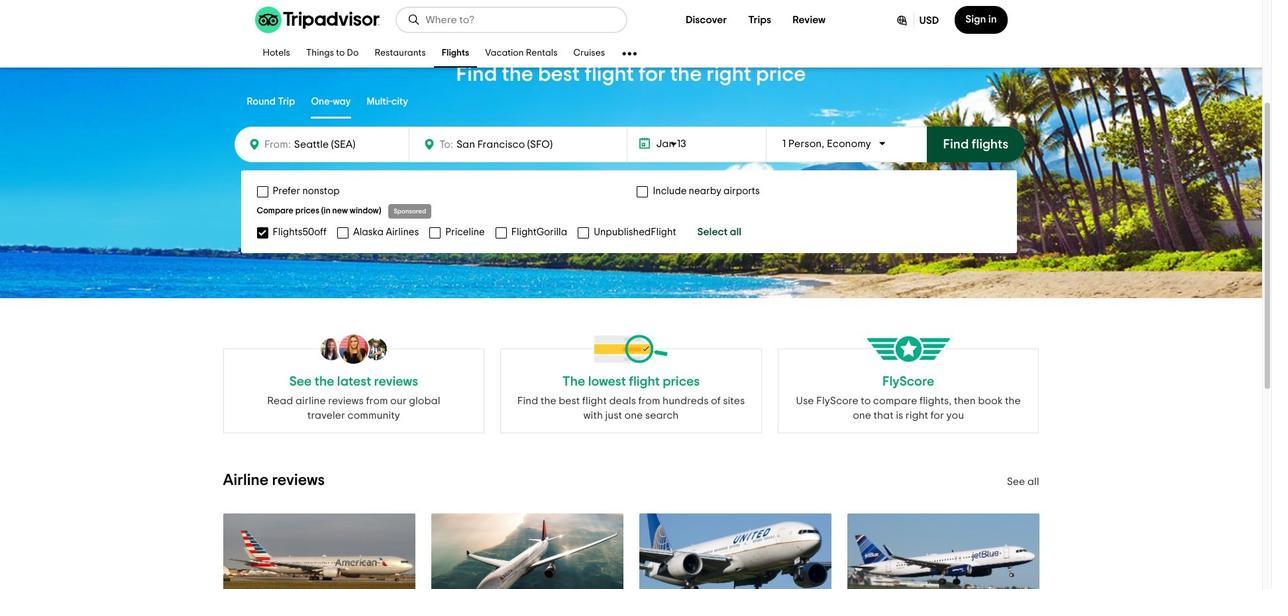 Task type: vqa. For each thing, say whether or not it's contained in the screenshot.
"Search All" BUTTON
no



Task type: locate. For each thing, give the bounding box(es) containing it.
To where? text field
[[453, 136, 575, 153]]

search image
[[407, 13, 421, 27]]

None search field
[[397, 8, 626, 32]]

From where? text field
[[291, 135, 401, 154]]



Task type: describe. For each thing, give the bounding box(es) containing it.
Search search field
[[426, 14, 615, 26]]

tripadvisor image
[[255, 7, 379, 33]]



